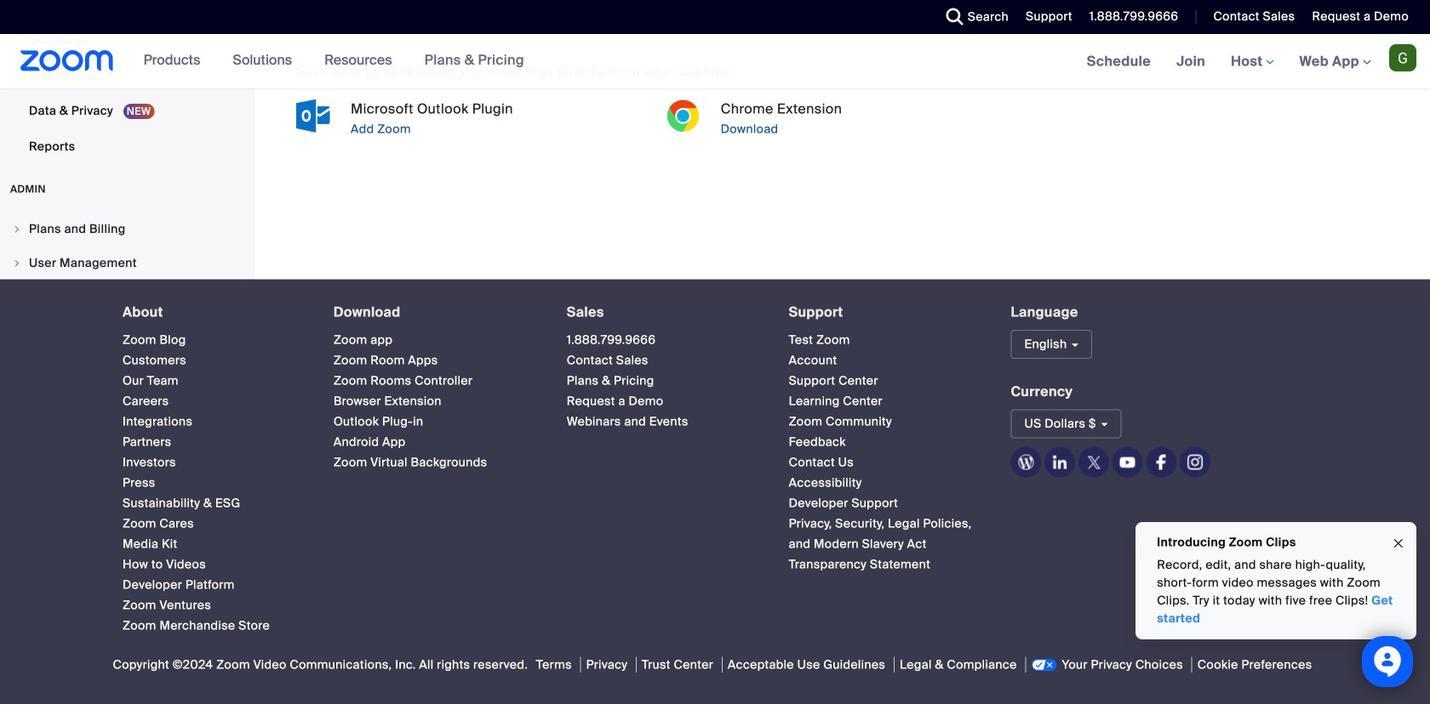 Task type: vqa. For each thing, say whether or not it's contained in the screenshot.
system at the left of the page
no



Task type: describe. For each thing, give the bounding box(es) containing it.
2 menu item from the top
[[0, 247, 250, 280]]

2 heading from the left
[[334, 305, 536, 320]]

4 heading from the left
[[789, 305, 980, 320]]

product information navigation
[[131, 34, 537, 89]]

1 menu item from the top
[[0, 213, 250, 246]]



Task type: locate. For each thing, give the bounding box(es) containing it.
close image
[[1392, 534, 1406, 554]]

1 vertical spatial menu item
[[0, 247, 250, 280]]

1 vertical spatial right image
[[12, 258, 22, 269]]

0 vertical spatial right image
[[12, 224, 22, 235]]

meetings navigation
[[1074, 34, 1430, 90]]

right image
[[12, 224, 22, 235], [12, 258, 22, 269]]

2 right image from the top
[[12, 258, 22, 269]]

zoom logo image
[[20, 50, 114, 72]]

menu item
[[0, 213, 250, 246], [0, 247, 250, 280]]

banner
[[0, 34, 1430, 90]]

heading
[[123, 305, 303, 320], [334, 305, 536, 320], [567, 305, 758, 320], [789, 305, 980, 320]]

1 heading from the left
[[123, 305, 303, 320]]

0 vertical spatial menu item
[[0, 213, 250, 246]]

profile picture image
[[1389, 44, 1417, 72]]

personal menu menu
[[0, 0, 250, 166]]

1 right image from the top
[[12, 224, 22, 235]]

3 heading from the left
[[567, 305, 758, 320]]

admin menu menu
[[0, 213, 250, 452]]



